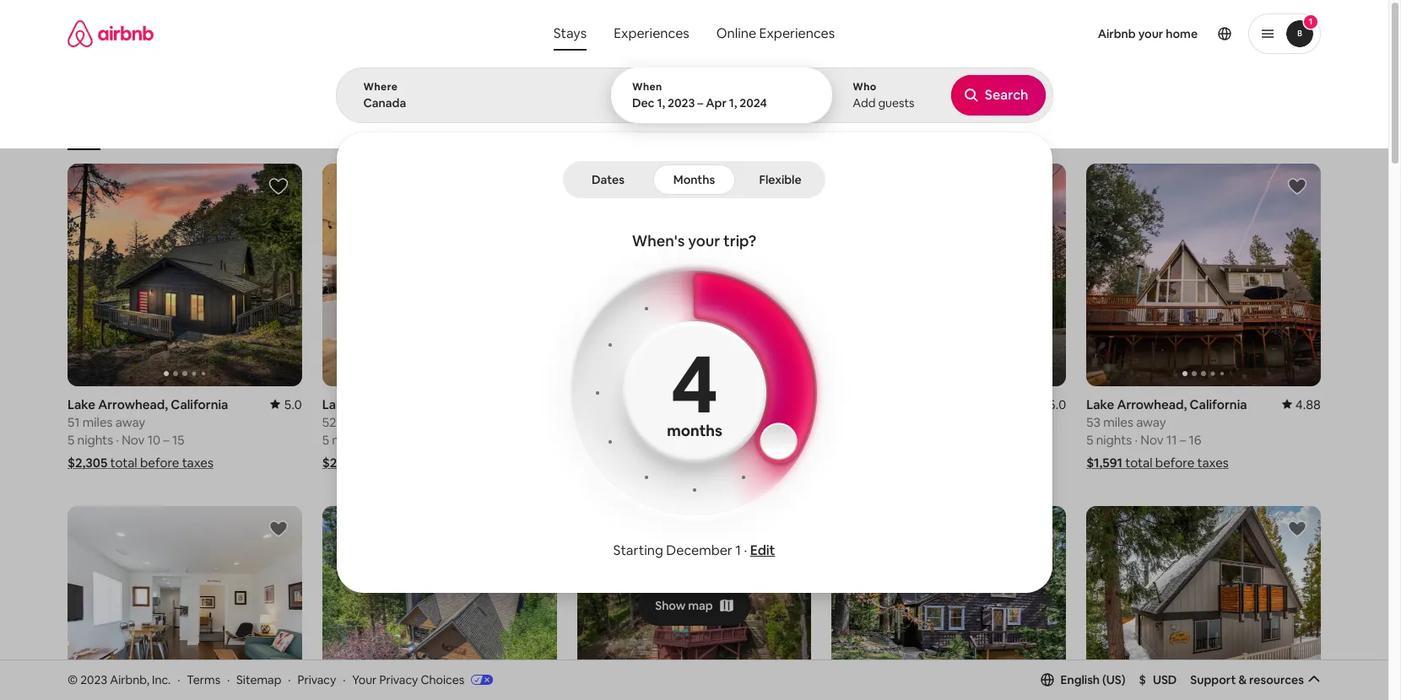 Task type: vqa. For each thing, say whether or not it's contained in the screenshot.
third 52
yes



Task type: locate. For each thing, give the bounding box(es) containing it.
0 vertical spatial 2023
[[668, 95, 695, 111]]

1 horizontal spatial experiences
[[760, 24, 835, 42]]

online experiences
[[717, 24, 835, 42]]

lake for lake arrowhead, california 52 miles away 5 nights · nov 12 – 17 $1,649 total before taxes
[[577, 397, 605, 413]]

1 add to wishlist: lake arrowhead, california image from the left
[[268, 176, 289, 197]]

arrowhead, inside lake arrowhead, california 52 miles away 5 nights · nov 12 – 17 $1,649 total before taxes
[[608, 397, 678, 413]]

1 nov from the left
[[122, 432, 145, 448]]

4 away from the left
[[882, 415, 912, 431]]

taxes
[[182, 455, 214, 471], [690, 455, 722, 471], [1198, 455, 1229, 471]]

away inside lake arrowhead, california 51 miles away 5 nights · nov 10 – 15 $2,305 total before taxes
[[115, 415, 145, 431]]

5 arrowhead, from the left
[[1117, 397, 1188, 413]]

miles for lake arrowhead, california 52 miles away 5 nights $1,221
[[849, 415, 879, 431]]

before inside lake arrowhead, california 51 miles away 5 nights · nov 10 – 15 $2,305 total before taxes
[[140, 455, 179, 471]]

5
[[68, 432, 75, 448], [322, 432, 329, 448], [577, 432, 584, 448], [832, 432, 839, 448], [1087, 432, 1094, 448]]

· inside lake arrowhead, california 52 miles away 5 nights · nov 12 – 17 $1,649 total before taxes
[[626, 432, 629, 448]]

privacy left your
[[298, 673, 336, 688]]

5 inside lake arrowhead, california 52 miles away 5 nights $2,539
[[322, 432, 329, 448]]

add to wishlist: lake arrowhead, california image for lake arrowhead, california 52 miles away 5 nights $1,221
[[1033, 176, 1053, 197]]

lake inside lake arrowhead, california 52 miles away 5 nights · nov 12 – 17 $1,649 total before taxes
[[577, 397, 605, 413]]

away
[[115, 415, 145, 431], [372, 415, 402, 431], [627, 415, 657, 431], [882, 415, 912, 431], [1137, 415, 1167, 431]]

52 inside lake arrowhead, california 52 miles away 5 nights $2,539
[[322, 415, 336, 431]]

5 inside lake arrowhead, california 51 miles away 5 nights · nov 10 – 15 $2,305 total before taxes
[[68, 432, 75, 448]]

who add guests
[[853, 80, 915, 111]]

your left trip?
[[688, 231, 720, 251]]

stays
[[554, 24, 587, 42]]

· left the privacy link
[[288, 673, 291, 688]]

group
[[68, 84, 1052, 150], [68, 164, 302, 387], [322, 164, 557, 387], [577, 164, 812, 387], [832, 164, 1301, 387], [1087, 164, 1321, 387], [68, 507, 302, 701], [322, 507, 557, 701], [577, 507, 812, 701], [832, 507, 1067, 701], [1087, 507, 1321, 701]]

show
[[655, 598, 686, 614]]

miles inside lake arrowhead, california 51 miles away 5 nights · nov 10 – 15 $2,305 total before taxes
[[83, 415, 113, 431]]

arrowhead, inside lake arrowhead, california 51 miles away 5 nights · nov 10 – 15 $2,305 total before taxes
[[98, 397, 168, 413]]

0 horizontal spatial taxes
[[182, 455, 214, 471]]

away right '53'
[[1137, 415, 1167, 431]]

taxes down '15'
[[182, 455, 214, 471]]

1 horizontal spatial total
[[619, 455, 646, 471]]

total inside lake arrowhead, california 51 miles away 5 nights · nov 10 – 15 $2,305 total before taxes
[[110, 455, 137, 471]]

nights up $1,591 on the bottom of page
[[1097, 432, 1133, 448]]

0 horizontal spatial total
[[110, 455, 137, 471]]

away up $1,221 button
[[882, 415, 912, 431]]

airbnb,
[[110, 673, 149, 688]]

away right 51
[[115, 415, 145, 431]]

lake up flexible button
[[775, 125, 798, 138]]

1 horizontal spatial 1
[[1309, 16, 1313, 27]]

experiences right online
[[760, 24, 835, 42]]

0 horizontal spatial before
[[140, 455, 179, 471]]

3 52 from the left
[[832, 415, 846, 431]]

lake for lake arrowhead, california 53 miles away 5 nights · nov 11 – 16 $1,591 total before taxes
[[1087, 397, 1115, 413]]

miles inside lake arrowhead, california 52 miles away 5 nights $2,539
[[339, 415, 369, 431]]

&
[[1239, 673, 1247, 688]]

nov inside lake arrowhead, california 53 miles away 5 nights · nov 11 – 16 $1,591 total before taxes
[[1141, 432, 1164, 448]]

nov inside lake arrowhead, california 52 miles away 5 nights · nov 12 – 17 $1,649 total before taxes
[[631, 432, 654, 448]]

online
[[717, 24, 757, 42]]

5 5 from the left
[[1087, 432, 1094, 448]]

lake for lake
[[775, 125, 798, 138]]

arrowhead, inside lake arrowhead, california 52 miles away 5 nights $2,539
[[353, 397, 423, 413]]

2 away from the left
[[372, 415, 402, 431]]

away for lake arrowhead, california 52 miles away 5 nights $2,539
[[372, 415, 402, 431]]

53
[[1087, 415, 1101, 431]]

add to wishlist: lake arrowhead, california image
[[1033, 519, 1053, 539], [1288, 519, 1308, 539]]

arrowhead, up 10
[[98, 397, 168, 413]]

grid
[[717, 125, 736, 138]]

0 vertical spatial your
[[1139, 26, 1164, 41]]

lake right "4.98"
[[577, 397, 605, 413]]

5 for lake arrowhead, california 52 miles away 5 nights $2,539
[[322, 432, 329, 448]]

show map button
[[639, 586, 750, 626]]

arrowhead, up the "$2,539" button in the bottom left of the page
[[353, 397, 423, 413]]

lake inside lake arrowhead, california 52 miles away 5 nights $2,539
[[322, 397, 350, 413]]

51
[[68, 415, 80, 431]]

– for lake arrowhead, california 53 miles away 5 nights · nov 11 – 16 $1,591 total before taxes
[[1180, 432, 1187, 448]]

before
[[140, 455, 179, 471], [648, 455, 688, 471], [1156, 455, 1195, 471]]

1 vertical spatial your
[[688, 231, 720, 251]]

5 up $2,539
[[322, 432, 329, 448]]

2 privacy from the left
[[379, 673, 418, 688]]

display total before taxes switch
[[1277, 107, 1307, 128]]

before for 11
[[1156, 455, 1195, 471]]

1 52 from the left
[[322, 415, 336, 431]]

arrowhead, inside lake arrowhead, california 53 miles away 5 nights · nov 11 – 16 $1,591 total before taxes
[[1117, 397, 1188, 413]]

nights up "$1,221" at bottom right
[[842, 432, 878, 448]]

away up the "$2,539" button in the bottom left of the page
[[372, 415, 402, 431]]

4 arrowhead, from the left
[[863, 397, 933, 413]]

· inside stays tab panel
[[744, 542, 747, 560]]

taxes down 17
[[690, 455, 722, 471]]

3 total from the left
[[1126, 455, 1153, 471]]

4.98 out of 5 average rating image
[[518, 397, 557, 413]]

mansions
[[530, 125, 575, 138]]

0 horizontal spatial 52
[[322, 415, 336, 431]]

miles inside lake arrowhead, california 52 miles away 5 nights $1,221
[[849, 415, 879, 431]]

$1,221
[[832, 455, 868, 471]]

2 horizontal spatial 52
[[832, 415, 846, 431]]

1 horizontal spatial 2023
[[668, 95, 695, 111]]

1 total from the left
[[110, 455, 137, 471]]

experiences inside online experiences link
[[760, 24, 835, 42]]

3 arrowhead, from the left
[[608, 397, 678, 413]]

total for nov 12 – 17
[[619, 455, 646, 471]]

arrowhead, inside lake arrowhead, california 52 miles away 5 nights $1,221
[[863, 397, 933, 413]]

before down 10
[[140, 455, 179, 471]]

lake for lake arrowhead, california 52 miles away 5 nights $2,539
[[322, 397, 350, 413]]

terms link
[[187, 673, 220, 688]]

california up months
[[681, 397, 738, 413]]

taxes inside lake arrowhead, california 52 miles away 5 nights · nov 12 – 17 $1,649 total before taxes
[[690, 455, 722, 471]]

1
[[1309, 16, 1313, 27], [736, 542, 741, 560]]

california for lake arrowhead, california 51 miles away 5 nights · nov 10 – 15 $2,305 total before taxes
[[171, 397, 228, 413]]

0 horizontal spatial experiences
[[614, 24, 690, 42]]

2024
[[740, 95, 767, 111]]

52 for lake arrowhead, california 52 miles away 5 nights · nov 12 – 17 $1,649 total before taxes
[[577, 415, 591, 431]]

taxes for nov 10 – 15
[[182, 455, 214, 471]]

5 for lake arrowhead, california 51 miles away 5 nights · nov 10 – 15 $2,305 total before taxes
[[68, 432, 75, 448]]

1 vertical spatial 1
[[736, 542, 741, 560]]

nights inside lake arrowhead, california 52 miles away 5 nights $2,539
[[332, 432, 368, 448]]

california up '15'
[[171, 397, 228, 413]]

california inside lake arrowhead, california 53 miles away 5 nights · nov 11 – 16 $1,591 total before taxes
[[1190, 397, 1248, 413]]

resources
[[1250, 673, 1305, 688]]

your left home
[[1139, 26, 1164, 41]]

tab list containing dates
[[567, 161, 822, 198]]

away for lake arrowhead, california 52 miles away 5 nights $1,221
[[882, 415, 912, 431]]

when
[[632, 80, 663, 94]]

5 california from the left
[[1190, 397, 1248, 413]]

5 inside lake arrowhead, california 52 miles away 5 nights · nov 12 – 17 $1,649 total before taxes
[[577, 432, 584, 448]]

your for airbnb
[[1139, 26, 1164, 41]]

0 horizontal spatial 5.0
[[284, 397, 302, 413]]

total inside lake arrowhead, california 52 miles away 5 nights · nov 12 – 17 $1,649 total before taxes
[[619, 455, 646, 471]]

52 up $2,539
[[322, 415, 336, 431]]

nov for nov 10 – 15
[[122, 432, 145, 448]]

nov left 10
[[122, 432, 145, 448]]

your privacy choices link
[[352, 673, 493, 689]]

4 california from the left
[[935, 397, 993, 413]]

arrowhead,
[[98, 397, 168, 413], [353, 397, 423, 413], [608, 397, 678, 413], [863, 397, 933, 413], [1117, 397, 1188, 413]]

taxes inside lake arrowhead, california 51 miles away 5 nights · nov 10 – 15 $2,305 total before taxes
[[182, 455, 214, 471]]

miles up "$1,221" at bottom right
[[849, 415, 879, 431]]

lake up '53'
[[1087, 397, 1115, 413]]

1, right the apr
[[729, 95, 737, 111]]

– inside when dec 1, 2023 – apr 1, 2024
[[698, 95, 704, 111]]

california for lake arrowhead, california 52 miles away 5 nights $2,539
[[426, 397, 483, 413]]

(us)
[[1103, 673, 1126, 688]]

1 horizontal spatial before
[[648, 455, 688, 471]]

away inside lake arrowhead, california 52 miles away 5 nights · nov 12 – 17 $1,649 total before taxes
[[627, 415, 657, 431]]

Where field
[[364, 95, 584, 111]]

taxes down 16
[[1198, 455, 1229, 471]]

before down 11
[[1156, 455, 1195, 471]]

– for lake arrowhead, california 52 miles away 5 nights · nov 12 – 17 $1,649 total before taxes
[[672, 432, 679, 448]]

1 horizontal spatial 5.0
[[1049, 397, 1067, 413]]

total
[[110, 455, 137, 471], [619, 455, 646, 471], [1126, 455, 1153, 471]]

0 horizontal spatial 2023
[[80, 673, 107, 688]]

total right $1,591 on the bottom of page
[[1126, 455, 1153, 471]]

choices
[[421, 673, 465, 688]]

away inside lake arrowhead, california 53 miles away 5 nights · nov 11 – 16 $1,591 total before taxes
[[1137, 415, 1167, 431]]

52 for lake arrowhead, california 52 miles away 5 nights $1,221
[[832, 415, 846, 431]]

$1,591
[[1087, 455, 1123, 471]]

· left your
[[343, 673, 346, 688]]

lake right 5.0 out of 5 average rating image
[[322, 397, 350, 413]]

countryside
[[912, 125, 970, 138]]

5 away from the left
[[1137, 415, 1167, 431]]

2 arrowhead, from the left
[[353, 397, 423, 413]]

5 down 51
[[68, 432, 75, 448]]

before for 10
[[140, 455, 179, 471]]

© 2023 airbnb, inc. ·
[[68, 673, 180, 688]]

california inside lake arrowhead, california 52 miles away 5 nights $2,539
[[426, 397, 483, 413]]

–
[[698, 95, 704, 111], [163, 432, 170, 448], [672, 432, 679, 448], [1180, 432, 1187, 448]]

nov left 11
[[1141, 432, 1164, 448]]

arrowhead, for lake arrowhead, california 51 miles away 5 nights · nov 10 – 15 $2,305 total before taxes
[[98, 397, 168, 413]]

5 down '53'
[[1087, 432, 1094, 448]]

2 taxes from the left
[[690, 455, 722, 471]]

1 horizontal spatial add to wishlist: lake arrowhead, california image
[[1288, 519, 1308, 539]]

taxes inside lake arrowhead, california 53 miles away 5 nights · nov 11 – 16 $1,591 total before taxes
[[1198, 455, 1229, 471]]

4 nights from the left
[[842, 432, 878, 448]]

arrowhead, up 11
[[1117, 397, 1188, 413]]

3 california from the left
[[681, 397, 738, 413]]

2023 up off-
[[668, 95, 695, 111]]

1 privacy from the left
[[298, 673, 336, 688]]

1 horizontal spatial 52
[[577, 415, 591, 431]]

5 for lake arrowhead, california 53 miles away 5 nights · nov 11 – 16 $1,591 total before taxes
[[1087, 432, 1094, 448]]

domes
[[363, 125, 397, 138]]

1,
[[657, 95, 665, 111], [729, 95, 737, 111]]

nights up $2,539
[[332, 432, 368, 448]]

5 inside lake arrowhead, california 53 miles away 5 nights · nov 11 – 16 $1,591 total before taxes
[[1087, 432, 1094, 448]]

inc.
[[152, 673, 171, 688]]

miles inside lake arrowhead, california 52 miles away 5 nights · nov 12 – 17 $1,649 total before taxes
[[594, 415, 624, 431]]

away for lake arrowhead, california 51 miles away 5 nights · nov 10 – 15 $2,305 total before taxes
[[115, 415, 145, 431]]

1 horizontal spatial privacy
[[379, 673, 418, 688]]

lake up 51
[[68, 397, 95, 413]]

3 before from the left
[[1156, 455, 1195, 471]]

2 horizontal spatial before
[[1156, 455, 1195, 471]]

1 horizontal spatial your
[[1139, 26, 1164, 41]]

3 add to wishlist: lake arrowhead, california image from the left
[[1033, 176, 1053, 197]]

arrowhead, for lake arrowhead, california 53 miles away 5 nights · nov 11 – 16 $1,591 total before taxes
[[1117, 397, 1188, 413]]

3 nights from the left
[[587, 432, 623, 448]]

2 before from the left
[[648, 455, 688, 471]]

2 total from the left
[[619, 455, 646, 471]]

privacy link
[[298, 673, 336, 688]]

– inside lake arrowhead, california 52 miles away 5 nights · nov 12 – 17 $1,649 total before taxes
[[672, 432, 679, 448]]

california up 16
[[1190, 397, 1248, 413]]

2023 right ©
[[80, 673, 107, 688]]

· right terms on the left bottom of the page
[[227, 673, 230, 688]]

1 horizontal spatial nov
[[631, 432, 654, 448]]

lake arrowhead, california 51 miles away 5 nights · nov 10 – 15 $2,305 total before taxes
[[68, 397, 228, 471]]

miles inside lake arrowhead, california 53 miles away 5 nights · nov 11 – 16 $1,591 total before taxes
[[1104, 415, 1134, 431]]

arrowhead, up $1,221 button
[[863, 397, 933, 413]]

3 nov from the left
[[1141, 432, 1164, 448]]

0 horizontal spatial privacy
[[298, 673, 336, 688]]

3 5 from the left
[[577, 432, 584, 448]]

52 up "$1,221" at bottom right
[[832, 415, 846, 431]]

2 nov from the left
[[631, 432, 654, 448]]

miles right 51
[[83, 415, 113, 431]]

nov for nov 11 – 16
[[1141, 432, 1164, 448]]

2 horizontal spatial nov
[[1141, 432, 1164, 448]]

lake inside lake arrowhead, california 53 miles away 5 nights · nov 11 – 16 $1,591 total before taxes
[[1087, 397, 1115, 413]]

airbnb your home
[[1098, 26, 1198, 41]]

california inside lake arrowhead, california 52 miles away 5 nights · nov 12 – 17 $1,649 total before taxes
[[681, 397, 738, 413]]

lake inside group
[[775, 125, 798, 138]]

amazing views
[[431, 125, 502, 138]]

nights inside lake arrowhead, california 51 miles away 5 nights · nov 10 – 15 $2,305 total before taxes
[[77, 432, 113, 448]]

1 before from the left
[[140, 455, 179, 471]]

3 away from the left
[[627, 415, 657, 431]]

before inside lake arrowhead, california 52 miles away 5 nights · nov 12 – 17 $1,649 total before taxes
[[648, 455, 688, 471]]

nov
[[122, 432, 145, 448], [631, 432, 654, 448], [1141, 432, 1164, 448]]

· left 10
[[116, 432, 119, 448]]

· left 11
[[1135, 432, 1138, 448]]

lake
[[775, 125, 798, 138], [68, 397, 95, 413], [322, 397, 350, 413], [577, 397, 605, 413], [832, 397, 860, 413], [1087, 397, 1115, 413]]

nights inside lake arrowhead, california 53 miles away 5 nights · nov 11 – 16 $1,591 total before taxes
[[1097, 432, 1133, 448]]

tab list
[[567, 161, 822, 198]]

lake inside lake arrowhead, california 51 miles away 5 nights · nov 10 – 15 $2,305 total before taxes
[[68, 397, 95, 413]]

1 away from the left
[[115, 415, 145, 431]]

52 inside lake arrowhead, california 52 miles away 5 nights · nov 12 – 17 $1,649 total before taxes
[[577, 415, 591, 431]]

4
[[670, 331, 719, 436]]

privacy right your
[[379, 673, 418, 688]]

2 experiences from the left
[[760, 24, 835, 42]]

sitemap
[[237, 673, 282, 688]]

5 up "$1,221" at bottom right
[[832, 432, 839, 448]]

4 5 from the left
[[832, 432, 839, 448]]

dec
[[632, 95, 655, 111]]

your
[[1139, 26, 1164, 41], [688, 231, 720, 251]]

california for lake arrowhead, california 53 miles away 5 nights · nov 11 – 16 $1,591 total before taxes
[[1190, 397, 1248, 413]]

your
[[352, 673, 377, 688]]

4.88 out of 5 average rating image
[[1282, 397, 1321, 413]]

2 california from the left
[[426, 397, 483, 413]]

4.88
[[1296, 397, 1321, 413]]

california up $1,221 button
[[935, 397, 993, 413]]

flexible button
[[739, 165, 822, 195]]

your inside "link"
[[1139, 26, 1164, 41]]

4.94 out of 5 average rating image
[[773, 397, 812, 413]]

5 inside lake arrowhead, california 52 miles away 5 nights $1,221
[[832, 432, 839, 448]]

1, right dec
[[657, 95, 665, 111]]

5 for lake arrowhead, california 52 miles away 5 nights · nov 12 – 17 $1,649 total before taxes
[[577, 432, 584, 448]]

home
[[1166, 26, 1198, 41]]

lake inside lake arrowhead, california 52 miles away 5 nights $1,221
[[832, 397, 860, 413]]

0 horizontal spatial add to wishlist: lake arrowhead, california image
[[1033, 519, 1053, 539]]

away for lake arrowhead, california 53 miles away 5 nights · nov 11 – 16 $1,591 total before taxes
[[1137, 415, 1167, 431]]

5 up $1,649
[[577, 432, 584, 448]]

· left 12
[[626, 432, 629, 448]]

3 miles from the left
[[594, 415, 624, 431]]

dates button
[[567, 165, 650, 195]]

1 taxes from the left
[[182, 455, 214, 471]]

support
[[1191, 673, 1237, 688]]

away inside lake arrowhead, california 52 miles away 5 nights $1,221
[[882, 415, 912, 431]]

nights for lake arrowhead, california 52 miles away 5 nights · nov 12 – 17 $1,649 total before taxes
[[587, 432, 623, 448]]

the-
[[697, 125, 717, 138]]

nights
[[77, 432, 113, 448], [332, 432, 368, 448], [587, 432, 623, 448], [842, 432, 878, 448], [1097, 432, 1133, 448]]

5 miles from the left
[[1104, 415, 1134, 431]]

before down 12
[[648, 455, 688, 471]]

None search field
[[336, 0, 1053, 594]]

california up the "$2,539" button in the bottom left of the page
[[426, 397, 483, 413]]

total inside lake arrowhead, california 53 miles away 5 nights · nov 11 – 16 $1,591 total before taxes
[[1126, 455, 1153, 471]]

– inside lake arrowhead, california 53 miles away 5 nights · nov 11 – 16 $1,591 total before taxes
[[1180, 432, 1187, 448]]

2 5 from the left
[[322, 432, 329, 448]]

– left the apr
[[698, 95, 704, 111]]

nov left 12
[[631, 432, 654, 448]]

stays tab panel
[[336, 68, 1053, 594]]

when dec 1, 2023 – apr 1, 2024
[[632, 80, 767, 111]]

nights inside lake arrowhead, california 52 miles away 5 nights $1,221
[[842, 432, 878, 448]]

52 inside lake arrowhead, california 52 miles away 5 nights $1,221
[[832, 415, 846, 431]]

arrowhead, up 12
[[608, 397, 678, 413]]

add to wishlist: los angeles, california image
[[268, 519, 289, 539]]

2 add to wishlist: lake arrowhead, california image from the left
[[778, 176, 798, 197]]

2 horizontal spatial total
[[1126, 455, 1153, 471]]

lake arrowhead, california 52 miles away 5 nights · nov 12 – 17 $1,649 total before taxes
[[577, 397, 738, 471]]

5 nights from the left
[[1097, 432, 1133, 448]]

2 horizontal spatial taxes
[[1198, 455, 1229, 471]]

flexible
[[759, 172, 802, 187]]

1 arrowhead, from the left
[[98, 397, 168, 413]]

3 taxes from the left
[[1198, 455, 1229, 471]]

1 horizontal spatial taxes
[[690, 455, 722, 471]]

· left edit button
[[744, 542, 747, 560]]

stays button
[[540, 17, 600, 51]]

1 california from the left
[[171, 397, 228, 413]]

1 nights from the left
[[77, 432, 113, 448]]

california for lake arrowhead, california 52 miles away 5 nights · nov 12 – 17 $1,649 total before taxes
[[681, 397, 738, 413]]

nights up $1,649
[[587, 432, 623, 448]]

4 add to wishlist: lake arrowhead, california image from the left
[[1288, 176, 1308, 197]]

0 horizontal spatial 1,
[[657, 95, 665, 111]]

– left '15'
[[163, 432, 170, 448]]

miles up $1,649
[[594, 415, 624, 431]]

5.0 out of 5 average rating image
[[271, 397, 302, 413]]

nights up $2,305
[[77, 432, 113, 448]]

2 52 from the left
[[577, 415, 591, 431]]

– right 11
[[1180, 432, 1187, 448]]

– left 17
[[672, 432, 679, 448]]

before inside lake arrowhead, california 53 miles away 5 nights · nov 11 – 16 $1,591 total before taxes
[[1156, 455, 1195, 471]]

starting
[[614, 542, 664, 560]]

1 experiences from the left
[[614, 24, 690, 42]]

lake right '4.94' on the bottom of page
[[832, 397, 860, 413]]

17
[[681, 432, 694, 448]]

total right $1,649
[[619, 455, 646, 471]]

california inside lake arrowhead, california 52 miles away 5 nights $1,221
[[935, 397, 993, 413]]

privacy
[[298, 673, 336, 688], [379, 673, 418, 688]]

1 add to wishlist: lake arrowhead, california image from the left
[[1033, 519, 1053, 539]]

lake for lake arrowhead, california 51 miles away 5 nights · nov 10 – 15 $2,305 total before taxes
[[68, 397, 95, 413]]

add to wishlist: lake arrowhead, california image for lake arrowhead, california 51 miles away 5 nights · nov 10 – 15 $2,305 total before taxes
[[268, 176, 289, 197]]

52 up $1,649
[[577, 415, 591, 431]]

nov inside lake arrowhead, california 51 miles away 5 nights · nov 10 – 15 $2,305 total before taxes
[[122, 432, 145, 448]]

experiences up when
[[614, 24, 690, 42]]

$ usd
[[1140, 673, 1177, 688]]

miles
[[83, 415, 113, 431], [339, 415, 369, 431], [594, 415, 624, 431], [849, 415, 879, 431], [1104, 415, 1134, 431]]

add to wishlist: lake arrowhead, california image
[[268, 176, 289, 197], [778, 176, 798, 197], [1033, 176, 1053, 197], [1288, 176, 1308, 197]]

nights for lake arrowhead, california 52 miles away 5 nights $2,539
[[332, 432, 368, 448]]

– inside lake arrowhead, california 51 miles away 5 nights · nov 10 – 15 $2,305 total before taxes
[[163, 432, 170, 448]]

dates
[[592, 172, 625, 187]]

0 horizontal spatial 1
[[736, 542, 741, 560]]

2 nights from the left
[[332, 432, 368, 448]]

taxes for nov 12 – 17
[[690, 455, 722, 471]]

· right inc.
[[177, 673, 180, 688]]

1 miles from the left
[[83, 415, 113, 431]]

1 5 from the left
[[68, 432, 75, 448]]

your inside stays tab panel
[[688, 231, 720, 251]]

nights inside lake arrowhead, california 52 miles away 5 nights · nov 12 – 17 $1,649 total before taxes
[[587, 432, 623, 448]]

·
[[116, 432, 119, 448], [626, 432, 629, 448], [1135, 432, 1138, 448], [744, 542, 747, 560], [177, 673, 180, 688], [227, 673, 230, 688], [288, 673, 291, 688], [343, 673, 346, 688]]

total right $2,305
[[110, 455, 137, 471]]

0 horizontal spatial nov
[[122, 432, 145, 448]]

miles right '53'
[[1104, 415, 1134, 431]]

0 vertical spatial 1
[[1309, 16, 1313, 27]]

california inside lake arrowhead, california 51 miles away 5 nights · nov 10 – 15 $2,305 total before taxes
[[171, 397, 228, 413]]

0 horizontal spatial your
[[688, 231, 720, 251]]

2 miles from the left
[[339, 415, 369, 431]]

1 horizontal spatial 1,
[[729, 95, 737, 111]]

4 miles from the left
[[849, 415, 879, 431]]

away left months
[[627, 415, 657, 431]]

away inside lake arrowhead, california 52 miles away 5 nights $2,539
[[372, 415, 402, 431]]

2023
[[668, 95, 695, 111], [80, 673, 107, 688]]

miles up $2,539
[[339, 415, 369, 431]]

add to wishlist: lake arrowhead, california image for lake arrowhead, california 53 miles away 5 nights · nov 11 – 16 $1,591 total before taxes
[[1288, 176, 1308, 197]]

english
[[1061, 673, 1100, 688]]

experiences button
[[600, 17, 703, 51]]



Task type: describe. For each thing, give the bounding box(es) containing it.
away for lake arrowhead, california 52 miles away 5 nights · nov 12 – 17 $1,649 total before taxes
[[627, 415, 657, 431]]

edit
[[750, 542, 775, 560]]

where
[[364, 80, 398, 94]]

show map
[[655, 598, 713, 614]]

december
[[666, 542, 733, 560]]

$2,305
[[68, 455, 107, 471]]

2 add to wishlist: lake arrowhead, california image from the left
[[1288, 519, 1308, 539]]

add to wishlist: lake arrowhead, california image for lake arrowhead, california 52 miles away 5 nights · nov 12 – 17 $1,649 total before taxes
[[778, 176, 798, 197]]

who
[[853, 80, 877, 94]]

experiences inside experiences button
[[614, 24, 690, 42]]

10
[[148, 432, 160, 448]]

©
[[68, 673, 78, 688]]

$1,649
[[577, 455, 616, 471]]

– for lake arrowhead, california 51 miles away 5 nights · nov 10 – 15 $2,305 total before taxes
[[163, 432, 170, 448]]

support & resources button
[[1191, 673, 1321, 688]]

lake arrowhead, california 52 miles away 5 nights $1,221
[[832, 397, 993, 471]]

apr
[[706, 95, 727, 111]]

edit button
[[750, 542, 775, 560]]

usd
[[1153, 673, 1177, 688]]

total for nov 10 – 15
[[110, 455, 137, 471]]

trip?
[[724, 231, 757, 251]]

map
[[688, 598, 713, 614]]

lake arrowhead, california 52 miles away 5 nights $2,539
[[322, 397, 483, 471]]

skiing
[[613, 125, 641, 138]]

nights for lake arrowhead, california 51 miles away 5 nights · nov 10 – 15 $2,305 total before taxes
[[77, 432, 113, 448]]

sitemap link
[[237, 673, 282, 688]]

miles for lake arrowhead, california 52 miles away 5 nights · nov 12 – 17 $1,649 total before taxes
[[594, 415, 624, 431]]

arrowhead, for lake arrowhead, california 52 miles away 5 nights · nov 12 – 17 $1,649 total before taxes
[[608, 397, 678, 413]]

1 inside 1 dropdown button
[[1309, 16, 1313, 27]]

when's your trip?
[[632, 231, 757, 251]]

off-
[[678, 125, 697, 138]]

online experiences link
[[703, 17, 849, 51]]

months button
[[654, 165, 735, 195]]

nov for nov 12 – 17
[[631, 432, 654, 448]]

4.94
[[786, 397, 812, 413]]

15
[[172, 432, 185, 448]]

12
[[657, 432, 670, 448]]

miles for lake arrowhead, california 53 miles away 5 nights · nov 11 – 16 $1,591 total before taxes
[[1104, 415, 1134, 431]]

nights for lake arrowhead, california 53 miles away 5 nights · nov 11 – 16 $1,591 total before taxes
[[1097, 432, 1133, 448]]

arrowhead, for lake arrowhead, california 52 miles away 5 nights $1,221
[[863, 397, 933, 413]]

2023 inside when dec 1, 2023 – apr 1, 2024
[[668, 95, 695, 111]]

california for lake arrowhead, california 52 miles away 5 nights $1,221
[[935, 397, 993, 413]]

52 for lake arrowhead, california 52 miles away 5 nights $2,539
[[322, 415, 336, 431]]

your privacy choices
[[352, 673, 465, 688]]

5.0 out of 5 average rating image
[[1035, 397, 1067, 413]]

· inside lake arrowhead, california 53 miles away 5 nights · nov 11 – 16 $1,591 total before taxes
[[1135, 432, 1138, 448]]

· inside lake arrowhead, california 51 miles away 5 nights · nov 10 – 15 $2,305 total before taxes
[[116, 432, 119, 448]]

group containing amazing views
[[68, 84, 1052, 150]]

lake for lake arrowhead, california 52 miles away 5 nights $1,221
[[832, 397, 860, 413]]

off-the-grid
[[678, 125, 736, 138]]

taxes for nov 11 – 16
[[1198, 455, 1229, 471]]

your for when's
[[688, 231, 720, 251]]

months
[[667, 421, 722, 440]]

when's
[[632, 231, 685, 251]]

months
[[674, 172, 715, 187]]

airbnb your home link
[[1088, 16, 1208, 52]]

11
[[1167, 432, 1177, 448]]

none search field containing 4
[[336, 0, 1053, 594]]

1 1, from the left
[[657, 95, 665, 111]]

starting december 1 · edit
[[614, 542, 775, 560]]

what can we help you find? tab list
[[540, 17, 703, 51]]

2 5.0 from the left
[[1049, 397, 1067, 413]]

amazing
[[431, 125, 473, 138]]

airbnb
[[1098, 26, 1136, 41]]

4.98
[[531, 397, 557, 413]]

arrowhead, for lake arrowhead, california 52 miles away 5 nights $2,539
[[353, 397, 423, 413]]

english (us) button
[[1041, 673, 1126, 688]]

2 1, from the left
[[729, 95, 737, 111]]

$2,539 button
[[322, 455, 468, 471]]

support & resources
[[1191, 673, 1305, 688]]

1 inside stays tab panel
[[736, 542, 741, 560]]

nights for lake arrowhead, california 52 miles away 5 nights $1,221
[[842, 432, 878, 448]]

tab list inside stays tab panel
[[567, 161, 822, 198]]

$
[[1140, 673, 1147, 688]]

miles for lake arrowhead, california 51 miles away 5 nights · nov 10 – 15 $2,305 total before taxes
[[83, 415, 113, 431]]

miles for lake arrowhead, california 52 miles away 5 nights $2,539
[[339, 415, 369, 431]]

design
[[844, 125, 877, 138]]

1 vertical spatial 2023
[[80, 673, 107, 688]]

16
[[1189, 432, 1202, 448]]

english (us)
[[1061, 673, 1126, 688]]

profile element
[[863, 0, 1321, 68]]

5 for lake arrowhead, california 52 miles away 5 nights $1,221
[[832, 432, 839, 448]]

guests
[[879, 95, 915, 111]]

$1,221 button
[[832, 455, 974, 471]]

1 button
[[1249, 14, 1321, 54]]

terms
[[187, 673, 220, 688]]

treehouses
[[997, 125, 1052, 138]]

lake arrowhead, california 53 miles away 5 nights · nov 11 – 16 $1,591 total before taxes
[[1087, 397, 1248, 471]]

1 5.0 from the left
[[284, 397, 302, 413]]

before for 12
[[648, 455, 688, 471]]

add
[[853, 95, 876, 111]]

total for nov 11 – 16
[[1126, 455, 1153, 471]]

$2,539
[[322, 455, 362, 471]]

views
[[475, 125, 502, 138]]



